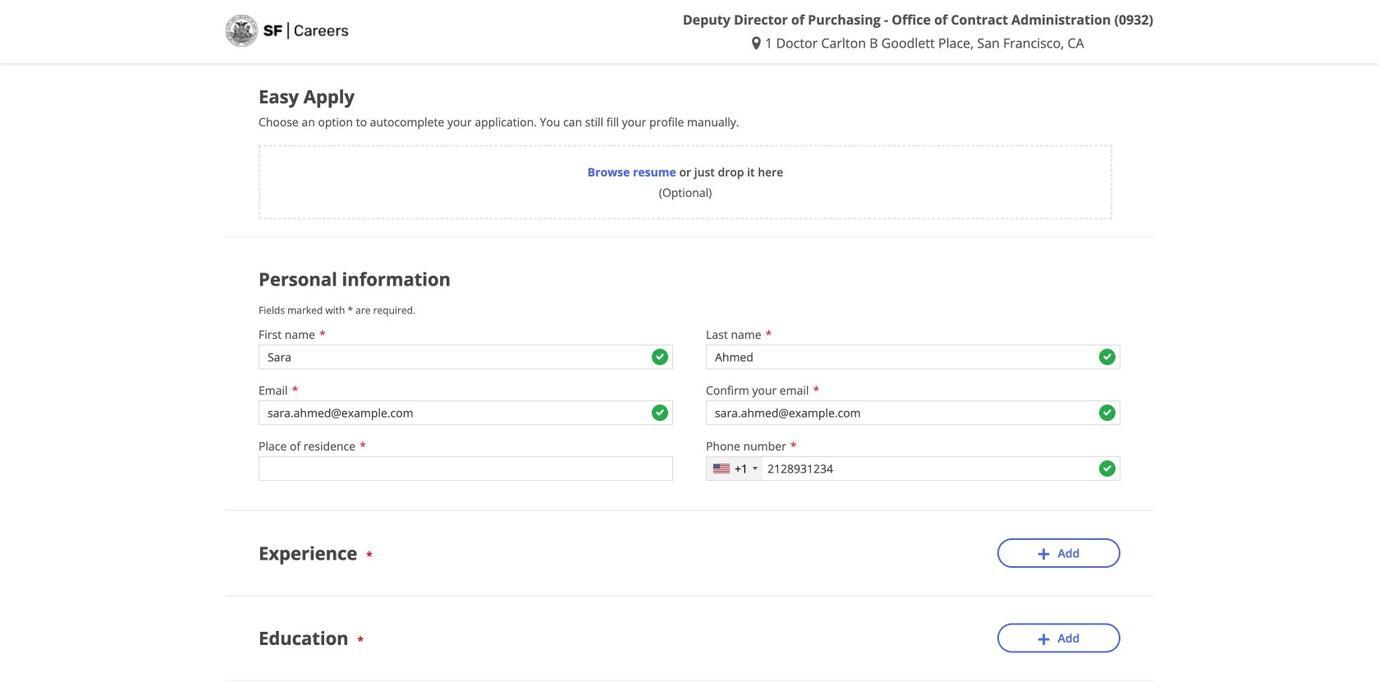 Task type: vqa. For each thing, say whether or not it's contained in the screenshot.
Wix Logo
no



Task type: locate. For each thing, give the bounding box(es) containing it.
city and county of san francisco logo image
[[226, 15, 349, 47]]

location image
[[752, 37, 765, 50]]



